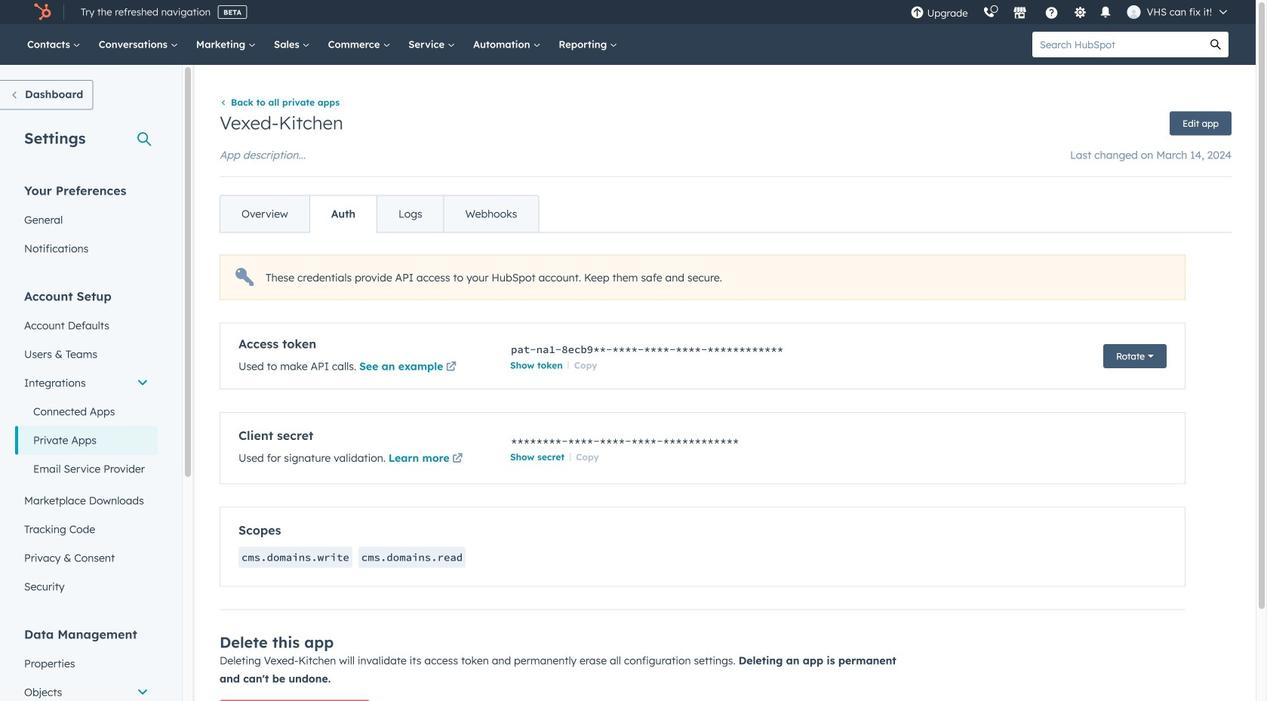 Task type: locate. For each thing, give the bounding box(es) containing it.
menu
[[903, 0, 1238, 24]]

1 link opens in a new window image from the top
[[452, 450, 463, 468]]

link opens in a new window image
[[452, 450, 463, 468], [452, 454, 463, 464]]

None text field
[[510, 340, 802, 359]]

terry turtle image
[[1127, 5, 1141, 19]]

None text field
[[510, 432, 809, 450]]

link opens in a new window image
[[446, 358, 456, 376], [446, 362, 456, 373]]

navigation
[[220, 195, 539, 233]]

1 link opens in a new window image from the top
[[446, 358, 456, 376]]



Task type: describe. For each thing, give the bounding box(es) containing it.
Search HubSpot search field
[[1032, 32, 1203, 57]]

marketplaces image
[[1013, 7, 1027, 20]]

your preferences element
[[15, 182, 158, 263]]

2 link opens in a new window image from the top
[[452, 454, 463, 464]]

account setup element
[[15, 288, 158, 601]]

data management element
[[15, 626, 158, 701]]

2 link opens in a new window image from the top
[[446, 362, 456, 373]]



Task type: vqa. For each thing, say whether or not it's contained in the screenshot.
MENU
yes



